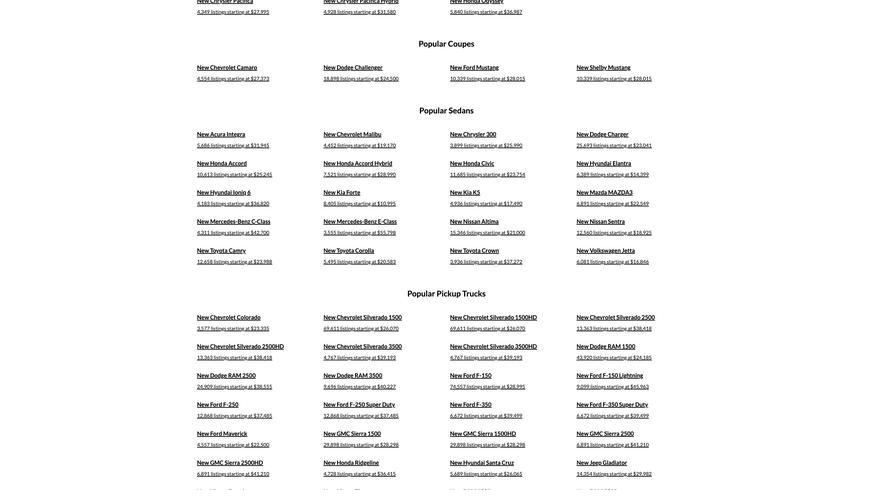 Task type: locate. For each thing, give the bounding box(es) containing it.
popular for popular pickup trucks
[[408, 289, 435, 299]]

new
[[197, 64, 209, 71], [324, 64, 336, 71], [450, 64, 462, 71], [577, 64, 589, 71], [197, 131, 209, 138], [324, 131, 336, 138], [450, 131, 462, 138], [577, 131, 589, 138], [197, 160, 209, 167], [324, 160, 336, 167], [450, 160, 462, 167], [577, 160, 589, 167], [197, 189, 209, 196], [324, 189, 336, 196], [450, 189, 462, 196], [577, 189, 589, 196], [197, 218, 209, 225], [324, 218, 336, 225], [450, 218, 462, 225], [577, 218, 589, 225], [197, 247, 209, 254], [324, 247, 336, 254], [450, 247, 462, 254], [577, 247, 589, 254], [197, 314, 209, 321], [324, 314, 336, 321], [450, 314, 462, 321], [577, 314, 589, 321], [197, 343, 209, 350], [324, 343, 336, 350], [450, 343, 462, 350], [577, 343, 589, 350], [197, 372, 209, 379], [324, 372, 336, 379], [450, 372, 462, 379], [577, 372, 589, 379], [197, 401, 209, 408], [324, 401, 336, 408], [450, 401, 462, 408], [577, 401, 589, 408], [197, 430, 209, 437], [324, 430, 336, 437], [450, 430, 462, 437], [577, 430, 589, 437], [197, 459, 209, 466], [324, 459, 336, 466], [450, 459, 462, 466], [577, 459, 589, 466]]

4,183
[[197, 201, 210, 207]]

150
[[482, 372, 492, 379], [608, 372, 618, 379]]

0 horizontal spatial 6,672
[[450, 413, 463, 419]]

starting down 'challenger'
[[357, 76, 374, 82]]

2 $39,193 from the left
[[504, 355, 523, 361]]

popular left coupes
[[419, 39, 447, 49]]

1 12,868 from the left
[[197, 413, 213, 419]]

1 vertical spatial hyundai
[[210, 189, 232, 196]]

1 $37,485 from the left
[[254, 413, 272, 419]]

10,339 for ford
[[450, 76, 466, 82]]

10,339 for shelby
[[577, 76, 593, 82]]

6
[[247, 189, 251, 196]]

starting for new gmc sierra 2500hd
[[227, 471, 244, 477]]

listings right 3,577
[[211, 326, 226, 332]]

2 4,767 from the left
[[450, 355, 463, 361]]

1 horizontal spatial 10,339 listings starting at $28,015
[[577, 76, 652, 82]]

1 horizontal spatial 250
[[355, 401, 365, 408]]

at for new ford f-350 super duty
[[625, 413, 630, 419]]

0 horizontal spatial 150
[[482, 372, 492, 379]]

at for new hyundai elantra
[[625, 171, 630, 178]]

at
[[245, 9, 250, 15], [372, 9, 376, 15], [499, 9, 503, 15], [245, 76, 250, 82], [375, 76, 379, 82], [502, 76, 506, 82], [628, 76, 633, 82], [245, 142, 250, 148], [372, 142, 376, 148], [499, 142, 503, 148], [628, 142, 633, 148], [248, 171, 253, 178], [372, 171, 376, 178], [502, 171, 506, 178], [625, 171, 630, 178], [245, 201, 250, 207], [372, 201, 376, 207], [499, 201, 503, 207], [625, 201, 630, 207], [245, 230, 250, 236], [372, 230, 376, 236], [502, 230, 506, 236], [628, 230, 633, 236], [248, 259, 253, 265], [372, 259, 376, 265], [499, 259, 503, 265], [625, 259, 630, 265], [245, 326, 250, 332], [375, 326, 379, 332], [502, 326, 506, 332], [628, 326, 633, 332], [248, 355, 253, 361], [372, 355, 376, 361], [499, 355, 503, 361], [628, 355, 633, 361], [248, 384, 253, 390], [372, 384, 376, 390], [502, 384, 506, 390], [625, 384, 630, 390], [248, 413, 253, 419], [375, 413, 379, 419], [499, 413, 503, 419], [625, 413, 630, 419], [245, 442, 250, 448], [375, 442, 379, 448], [502, 442, 506, 448], [625, 442, 630, 448], [245, 471, 250, 477], [372, 471, 376, 477], [499, 471, 503, 477], [628, 471, 633, 477]]

silverado for 2500
[[617, 314, 641, 321]]

dodge for new dodge ram 2500
[[210, 372, 227, 379]]

2 vertical spatial hyundai
[[463, 459, 485, 466]]

1 horizontal spatial class
[[384, 218, 397, 225]]

2 29,898 from the left
[[450, 442, 466, 448]]

starting down new chevrolet silverado 1500
[[357, 326, 374, 332]]

at for new ford f-150 lightning
[[625, 384, 630, 390]]

$31,580
[[377, 9, 396, 15]]

13,363 listings starting at $38,418
[[577, 326, 652, 332], [197, 355, 272, 361]]

listings for new volkswagen jetta
[[591, 259, 606, 265]]

at for new gmc sierra 1500hd
[[502, 442, 506, 448]]

1 kia from the left
[[337, 189, 345, 196]]

0 horizontal spatial $26,070
[[380, 326, 399, 332]]

0 horizontal spatial 12,868
[[197, 413, 213, 419]]

honda left civic
[[463, 160, 481, 167]]

9,696 listings starting at $40,227
[[324, 384, 396, 390]]

starting down the integra
[[227, 142, 244, 148]]

at for new dodge challenger
[[375, 76, 379, 82]]

1 class from the left
[[257, 218, 271, 225]]

3 toyota from the left
[[463, 247, 481, 254]]

2 $37,485 from the left
[[380, 413, 399, 419]]

listings down new shelby mustang
[[594, 76, 609, 82]]

1 super from the left
[[366, 401, 381, 408]]

1 horizontal spatial 6,672 listings starting at $39,499
[[577, 413, 649, 419]]

13,363 listings starting at $38,418 down new chevrolet silverado 2500
[[577, 326, 652, 332]]

1 horizontal spatial 350
[[608, 401, 618, 408]]

1 10,339 listings starting at $28,015 from the left
[[450, 76, 525, 82]]

starting down altima at the top right
[[483, 230, 501, 236]]

1 vertical spatial 3500
[[369, 372, 382, 379]]

new for new honda accord hybrid
[[324, 160, 336, 167]]

listings for new kia forte
[[337, 201, 353, 207]]

1 vertical spatial 1500
[[622, 343, 636, 350]]

150 up 74,557 listings starting at $28,995
[[482, 372, 492, 379]]

1 $39,499 from the left
[[504, 413, 523, 419]]

super for 250
[[366, 401, 381, 408]]

listings for new ford maverick
[[211, 442, 226, 448]]

benz left e-
[[364, 218, 377, 225]]

2 12,868 from the left
[[324, 413, 339, 419]]

nissan
[[463, 218, 481, 225], [590, 218, 607, 225]]

$28,015 for new shelby mustang
[[634, 76, 652, 82]]

listings down new ford f-350 super duty
[[591, 413, 606, 419]]

listings down new chrysler 300
[[464, 142, 480, 148]]

listings down new ford f-350
[[464, 413, 480, 419]]

at for new volkswagen jetta
[[625, 259, 630, 265]]

dodge up 25,693
[[590, 131, 607, 138]]

starting for new gmc sierra 2500
[[607, 442, 624, 448]]

f- for new ford f-250
[[223, 401, 229, 408]]

0 horizontal spatial accord
[[228, 160, 247, 167]]

toyota
[[210, 247, 228, 254], [337, 247, 354, 254], [463, 247, 481, 254]]

2 6,672 listings starting at $39,499 from the left
[[577, 413, 649, 419]]

2 benz from the left
[[364, 218, 377, 225]]

new nissan sentra
[[577, 218, 625, 225]]

starting for new mazda mazda3
[[607, 201, 624, 207]]

7,521
[[324, 171, 336, 178]]

listings up new dodge ram 3500
[[337, 355, 353, 361]]

listings right 3,555
[[337, 230, 353, 236]]

listings up new dodge ram 2500
[[214, 355, 229, 361]]

1 nissan from the left
[[463, 218, 481, 225]]

mercedes- for new mercedes-benz c-class
[[210, 218, 238, 225]]

1 4,767 listings starting at $39,193 from the left
[[324, 355, 396, 361]]

new ford f-150 lightning
[[577, 372, 643, 379]]

2 nissan from the left
[[590, 218, 607, 225]]

4,349 listings starting at $27,995
[[197, 9, 269, 15]]

maverick
[[223, 430, 247, 437]]

0 horizontal spatial benz
[[238, 218, 251, 225]]

1 horizontal spatial $28,298
[[507, 442, 525, 448]]

at for new dodge ram 1500
[[628, 355, 633, 361]]

1 horizontal spatial 1500
[[389, 314, 402, 321]]

1 6,672 listings starting at $39,499 from the left
[[450, 413, 523, 419]]

2 horizontal spatial toyota
[[463, 247, 481, 254]]

1 12,868 listings starting at $37,485 from the left
[[197, 413, 272, 419]]

at for new jeep gladiator
[[628, 471, 633, 477]]

new for new chevrolet silverado 3500hd
[[450, 343, 462, 350]]

starting for new mercedes-benz c-class
[[227, 230, 244, 236]]

dodge
[[337, 64, 354, 71], [590, 131, 607, 138], [590, 343, 607, 350], [210, 372, 227, 379], [337, 372, 354, 379]]

1 benz from the left
[[238, 218, 251, 225]]

2 mercedes- from the left
[[337, 218, 364, 225]]

f- down 74,557 listings starting at $28,995
[[476, 401, 482, 408]]

6,891 listings starting at $22,549
[[577, 201, 649, 207]]

$39,193
[[377, 355, 396, 361], [504, 355, 523, 361]]

listings for new mercedes-benz e-class
[[337, 230, 353, 236]]

0 horizontal spatial 3500
[[369, 372, 382, 379]]

9,696
[[324, 384, 336, 390]]

0 horizontal spatial 69,611 listings starting at $26,070
[[324, 326, 399, 332]]

0 horizontal spatial $38,418
[[254, 355, 272, 361]]

1 29,898 listings starting at $28,298 from the left
[[324, 442, 399, 448]]

new gmc sierra 1500
[[324, 430, 381, 437]]

listings for new dodge charger
[[594, 142, 609, 148]]

toyota up 5,495 listings starting at $20,583
[[337, 247, 354, 254]]

2 toyota from the left
[[337, 247, 354, 254]]

0 horizontal spatial nissan
[[463, 218, 481, 225]]

0 horizontal spatial 1500
[[368, 430, 381, 437]]

13,363 up new dodge ram 2500
[[197, 355, 213, 361]]

0 horizontal spatial 13,363
[[197, 355, 213, 361]]

new mercedes-benz c-class
[[197, 218, 271, 225]]

29,898 listings starting at $28,298
[[324, 442, 399, 448], [450, 442, 525, 448]]

starting down ridgeline
[[354, 471, 371, 477]]

1 horizontal spatial super
[[619, 401, 634, 408]]

at for new ford mustang
[[502, 76, 506, 82]]

0 horizontal spatial mercedes-
[[210, 218, 238, 225]]

acura
[[210, 131, 226, 138]]

1 horizontal spatial ram
[[355, 372, 368, 379]]

new gmc sierra 1500hd
[[450, 430, 516, 437]]

29,898
[[324, 442, 339, 448], [450, 442, 466, 448]]

2 duty from the left
[[636, 401, 648, 408]]

chevrolet up new dodge ram 3500
[[337, 343, 362, 350]]

chevrolet for new chevrolet malibu
[[337, 131, 362, 138]]

1 horizontal spatial 4,767 listings starting at $39,193
[[450, 355, 523, 361]]

at for new chevrolet silverado 3500hd
[[499, 355, 503, 361]]

1 150 from the left
[[482, 372, 492, 379]]

integra
[[227, 131, 245, 138]]

listings down volkswagen
[[591, 259, 606, 265]]

1 6,672 from the left
[[450, 413, 463, 419]]

new for new chevrolet silverado 1500
[[324, 314, 336, 321]]

starting for new jeep gladiator
[[610, 471, 627, 477]]

$38,418 down new chevrolet silverado 2500hd
[[254, 355, 272, 361]]

gmc down new ford f-350
[[463, 430, 477, 437]]

new dodge ram 3500
[[324, 372, 382, 379]]

0 horizontal spatial 6,891 listings starting at $41,210
[[197, 471, 269, 477]]

0 vertical spatial 6,891
[[577, 201, 590, 207]]

chrysler
[[463, 131, 485, 138]]

0 horizontal spatial $37,485
[[254, 413, 272, 419]]

1 $26,070 from the left
[[380, 326, 399, 332]]

$39,193 for 3500hd
[[504, 355, 523, 361]]

listings for new chevrolet camaro
[[211, 76, 226, 82]]

2 29,898 listings starting at $28,298 from the left
[[450, 442, 525, 448]]

6,891 listings starting at $41,210 for 2500hd
[[197, 471, 269, 477]]

listings down new toyota corolla
[[337, 259, 353, 265]]

2 350 from the left
[[608, 401, 618, 408]]

1 horizontal spatial $41,210
[[631, 442, 649, 448]]

1 69,611 from the left
[[324, 326, 339, 332]]

1 mercedes- from the left
[[210, 218, 238, 225]]

listings for new hyundai santa cruz
[[464, 471, 480, 477]]

$41,210 down the $22,500
[[251, 471, 269, 477]]

1 10,339 from the left
[[450, 76, 466, 82]]

1 horizontal spatial 13,363
[[577, 326, 593, 332]]

29,898 down "new gmc sierra 1500hd"
[[450, 442, 466, 448]]

at for new dodge charger
[[628, 142, 633, 148]]

2 10,339 from the left
[[577, 76, 593, 82]]

2 vertical spatial 1500
[[368, 430, 381, 437]]

mercedes- up the 3,555 listings starting at $55,798
[[337, 218, 364, 225]]

starting left $36,987
[[480, 9, 498, 15]]

350
[[482, 401, 492, 408], [608, 401, 618, 408]]

350 down 74,557 listings starting at $28,995
[[482, 401, 492, 408]]

2 mustang from the left
[[608, 64, 631, 71]]

$29,982
[[634, 471, 652, 477]]

2 $39,499 from the left
[[631, 413, 649, 419]]

0 horizontal spatial 2500
[[243, 372, 256, 379]]

12,658
[[197, 259, 213, 265]]

250 down the '9,696 listings starting at $40,227'
[[355, 401, 365, 408]]

6,891 listings starting at $41,210 down new gmc sierra 2500hd
[[197, 471, 269, 477]]

ram up 43,920 listings starting at $24,185
[[608, 343, 621, 350]]

11,685 listings starting at $23,754
[[450, 171, 525, 178]]

super down '$45,963'
[[619, 401, 634, 408]]

2 $28,298 from the left
[[507, 442, 525, 448]]

1 horizontal spatial 2500
[[621, 430, 634, 437]]

ram up the '9,696 listings starting at $40,227'
[[355, 372, 368, 379]]

listings down 'mazda'
[[591, 201, 606, 207]]

ford for new ford f-150
[[463, 372, 475, 379]]

2 vertical spatial 6,891
[[197, 471, 210, 477]]

12,868 listings starting at $37,485 down new ford f-250 super duty
[[324, 413, 399, 419]]

starting for new gmc sierra 1500hd
[[483, 442, 501, 448]]

0 horizontal spatial toyota
[[210, 247, 228, 254]]

1 horizontal spatial 69,611 listings starting at $26,070
[[450, 326, 525, 332]]

new ford f-350 super duty
[[577, 401, 648, 408]]

6,672 listings starting at $39,499 down new ford f-350 super duty
[[577, 413, 649, 419]]

at for new toyota corolla
[[372, 259, 376, 265]]

$31,945
[[251, 142, 269, 148]]

1 horizontal spatial nissan
[[590, 218, 607, 225]]

kia left k5
[[463, 189, 472, 196]]

ford up 9,099 listings starting at $45,963
[[590, 372, 602, 379]]

1 horizontal spatial mercedes-
[[337, 218, 364, 225]]

1 vertical spatial $41,210
[[251, 471, 269, 477]]

29,898 listings starting at $28,298 down "new gmc sierra 1500hd"
[[450, 442, 525, 448]]

6,672 up new gmc sierra 2500
[[577, 413, 590, 419]]

class up '$55,798'
[[384, 218, 397, 225]]

listings down new ford f-250
[[214, 413, 229, 419]]

new for new hyundai elantra
[[577, 160, 589, 167]]

1 29,898 from the left
[[324, 442, 339, 448]]

chevrolet up the 4,554 listings starting at $27,373
[[210, 64, 236, 71]]

$23,988
[[254, 259, 272, 265]]

10,339 listings starting at $28,015 for shelby
[[577, 76, 652, 82]]

$22,549
[[631, 201, 649, 207]]

2 horizontal spatial hyundai
[[590, 160, 612, 167]]

$39,193 down the new chevrolet silverado 3500
[[377, 355, 396, 361]]

starting down new chevrolet silverado 1500hd
[[483, 326, 501, 332]]

charger
[[608, 131, 629, 138]]

2 super from the left
[[619, 401, 634, 408]]

listings for new jeep gladiator
[[594, 471, 609, 477]]

1 horizontal spatial 69,611
[[450, 326, 466, 332]]

18,898
[[324, 76, 339, 82]]

2 150 from the left
[[608, 372, 618, 379]]

0 horizontal spatial super
[[366, 401, 381, 408]]

6,891 for new gmc sierra 2500
[[577, 442, 590, 448]]

4,767 up the 9,696
[[324, 355, 336, 361]]

at for new chevrolet camaro
[[245, 76, 250, 82]]

0 horizontal spatial ram
[[228, 372, 241, 379]]

0 horizontal spatial 29,898 listings starting at $28,298
[[324, 442, 399, 448]]

7,521 listings starting at $28,990
[[324, 171, 396, 178]]

ioniq
[[233, 189, 246, 196]]

0 horizontal spatial 350
[[482, 401, 492, 408]]

0 horizontal spatial $39,499
[[504, 413, 523, 419]]

sierra down new ford f-250 super duty
[[351, 430, 367, 437]]

forte
[[347, 189, 360, 196]]

listings for new ford f-150
[[467, 384, 482, 390]]

starting down new ford f-350 super duty
[[607, 413, 624, 419]]

1 vertical spatial 1500hd
[[494, 430, 516, 437]]

2 kia from the left
[[463, 189, 472, 196]]

2500 for new gmc sierra 2500
[[621, 430, 634, 437]]

listings for new nissan sentra
[[594, 230, 609, 236]]

12,868 listings starting at $37,485 up the maverick
[[197, 413, 272, 419]]

2 4,767 listings starting at $39,193 from the left
[[450, 355, 523, 361]]

1 horizontal spatial mustang
[[608, 64, 631, 71]]

popular
[[419, 39, 447, 49], [420, 106, 447, 115], [408, 289, 435, 299]]

69,611 listings starting at $26,070 down new chevrolet silverado 1500
[[324, 326, 399, 332]]

2 $28,015 from the left
[[634, 76, 652, 82]]

2 6,672 from the left
[[577, 413, 590, 419]]

starting down new ford mustang
[[483, 76, 501, 82]]

listings for new chrysler 300
[[464, 142, 480, 148]]

1 accord from the left
[[228, 160, 247, 167]]

chevrolet up the new chevrolet silverado 3500
[[337, 314, 362, 321]]

listings down new toyota crown
[[464, 259, 480, 265]]

sierra down 4,557 listings starting at $22,500
[[225, 459, 240, 466]]

1 vertical spatial 6,891
[[577, 442, 590, 448]]

1 horizontal spatial $38,418
[[634, 326, 652, 332]]

1 vertical spatial $38,418
[[254, 355, 272, 361]]

0 vertical spatial 3500
[[389, 343, 402, 350]]

0 horizontal spatial hyundai
[[210, 189, 232, 196]]

6,672 listings starting at $39,499 up "new gmc sierra 1500hd"
[[450, 413, 523, 419]]

ford down the '9,696 listings starting at $40,227'
[[337, 401, 349, 408]]

0 horizontal spatial 10,339 listings starting at $28,015
[[450, 76, 525, 82]]

1 horizontal spatial $28,015
[[634, 76, 652, 82]]

$26,070 up 3500hd
[[507, 326, 525, 332]]

duty for new ford f-250 super duty
[[382, 401, 395, 408]]

listings down k5
[[464, 201, 480, 207]]

2 250 from the left
[[355, 401, 365, 408]]

2 class from the left
[[384, 218, 397, 225]]

1 horizontal spatial 3500
[[389, 343, 402, 350]]

$23,041
[[634, 142, 652, 148]]

2 vertical spatial popular
[[408, 289, 435, 299]]

starting up the maverick
[[230, 413, 247, 419]]

0 horizontal spatial $28,015
[[507, 76, 525, 82]]

silverado for 1500
[[364, 314, 388, 321]]

0 horizontal spatial 12,868 listings starting at $37,485
[[197, 413, 272, 419]]

1 $39,193 from the left
[[377, 355, 396, 361]]

1 vertical spatial popular
[[420, 106, 447, 115]]

1 4,767 from the left
[[324, 355, 336, 361]]

starting down the gladiator
[[610, 471, 627, 477]]

2 69,611 from the left
[[450, 326, 466, 332]]

$26,070 for 1500
[[380, 326, 399, 332]]

1 horizontal spatial toyota
[[337, 247, 354, 254]]

2 accord from the left
[[355, 160, 374, 167]]

silverado for 3500
[[364, 343, 388, 350]]

1 duty from the left
[[382, 401, 395, 408]]

2 vertical spatial 2500
[[621, 430, 634, 437]]

1 $28,015 from the left
[[507, 76, 525, 82]]

13,363
[[577, 326, 593, 332], [197, 355, 213, 361]]

starting for new chevrolet camaro
[[227, 76, 244, 82]]

0 vertical spatial 1500hd
[[515, 314, 537, 321]]

0 vertical spatial $41,210
[[631, 442, 649, 448]]

2500
[[642, 314, 655, 321], [243, 372, 256, 379], [621, 430, 634, 437]]

1 69,611 listings starting at $26,070 from the left
[[324, 326, 399, 332]]

gmc up jeep
[[590, 430, 603, 437]]

2 horizontal spatial 2500
[[642, 314, 655, 321]]

starting for new ford f-350 super duty
[[607, 413, 624, 419]]

listings for new dodge challenger
[[340, 76, 356, 82]]

gmc for new gmc sierra 2500
[[590, 430, 603, 437]]

1 horizontal spatial 12,868
[[324, 413, 339, 419]]

silverado for 1500hd
[[490, 314, 514, 321]]

starting down new ford f-250 super duty
[[357, 413, 374, 419]]

1 horizontal spatial kia
[[463, 189, 472, 196]]

listings for new chevrolet silverado 2500
[[594, 326, 609, 332]]

listings for new chevrolet silverado 2500hd
[[214, 355, 229, 361]]

new for new chevrolet silverado 2500hd
[[197, 343, 209, 350]]

listings for new kia k5
[[464, 201, 480, 207]]

0 vertical spatial 1500
[[389, 314, 402, 321]]

new for new toyota crown
[[450, 247, 462, 254]]

0 horizontal spatial 4,767
[[324, 355, 336, 361]]

0 vertical spatial popular
[[419, 39, 447, 49]]

1 horizontal spatial benz
[[364, 218, 377, 225]]

at for new toyota crown
[[499, 259, 503, 265]]

hyundai up 4,183 listings starting at $36,820
[[210, 189, 232, 196]]

1 horizontal spatial hyundai
[[463, 459, 485, 466]]

at for new honda civic
[[502, 171, 506, 178]]

1 horizontal spatial 12,868 listings starting at $37,485
[[324, 413, 399, 419]]

starting down new chevrolet silverado 2500
[[610, 326, 627, 332]]

$18,925
[[634, 230, 652, 236]]

at for new ford f-250 super duty
[[375, 413, 379, 419]]

1 toyota from the left
[[210, 247, 228, 254]]

1 horizontal spatial 6,672
[[577, 413, 590, 419]]

ram up 24,909 listings starting at $38,555
[[228, 372, 241, 379]]

1 350 from the left
[[482, 401, 492, 408]]

1 horizontal spatial accord
[[355, 160, 374, 167]]

69,611 listings starting at $26,070 down new chevrolet silverado 1500hd
[[450, 326, 525, 332]]

starting down new ford f-150 lightning
[[607, 384, 624, 390]]

kia
[[337, 189, 345, 196], [463, 189, 472, 196]]

ford left the maverick
[[210, 430, 222, 437]]

12,868 down new ford f-250
[[197, 413, 213, 419]]

sierra
[[351, 430, 367, 437], [478, 430, 493, 437], [604, 430, 620, 437], [225, 459, 240, 466]]

1500hd
[[515, 314, 537, 321], [494, 430, 516, 437]]

15,346 listings starting at $21,000
[[450, 230, 525, 236]]

altima
[[482, 218, 499, 225]]

0 horizontal spatial 13,363 listings starting at $38,418
[[197, 355, 272, 361]]

1 $28,298 from the left
[[380, 442, 399, 448]]

starting down 300
[[480, 142, 498, 148]]

new toyota camry
[[197, 247, 246, 254]]

0 horizontal spatial kia
[[337, 189, 345, 196]]

listings down new nissan altima
[[467, 230, 482, 236]]

popular sedans
[[420, 106, 474, 115]]

$28,298
[[380, 442, 399, 448], [507, 442, 525, 448]]

starting left $27,995
[[227, 9, 244, 15]]

2500hd down the $22,500
[[241, 459, 263, 466]]

3500 for new chevrolet silverado 3500
[[389, 343, 402, 350]]

12,560 listings starting at $18,925
[[577, 230, 652, 236]]

1 horizontal spatial 6,891 listings starting at $41,210
[[577, 442, 649, 448]]

1 mustang from the left
[[476, 64, 499, 71]]

$28,995
[[507, 384, 525, 390]]

honda for new honda civic
[[463, 160, 481, 167]]

duty down $40,227
[[382, 401, 395, 408]]

2 12,868 listings starting at $37,485 from the left
[[324, 413, 399, 419]]

new for new chevrolet silverado 2500
[[577, 314, 589, 321]]

malibu
[[364, 131, 382, 138]]

new volkswagen jetta
[[577, 247, 635, 254]]

starting up "new gmc sierra 1500hd"
[[480, 413, 498, 419]]

10,339 listings starting at $28,015 down new shelby mustang
[[577, 76, 652, 82]]

0 horizontal spatial 6,672 listings starting at $39,499
[[450, 413, 523, 419]]

starting down "new mercedes-benz c-class"
[[227, 230, 244, 236]]

starting down camry
[[230, 259, 247, 265]]

0 vertical spatial 2500hd
[[262, 343, 284, 350]]

0 horizontal spatial mustang
[[476, 64, 499, 71]]

0 horizontal spatial 10,339
[[450, 76, 466, 82]]

4,767
[[324, 355, 336, 361], [450, 355, 463, 361]]

$38,418 down new chevrolet silverado 2500
[[634, 326, 652, 332]]

4,311 listings starting at $42,700
[[197, 230, 269, 236]]

listings for new chevrolet silverado 3500
[[337, 355, 353, 361]]

0 vertical spatial 13,363
[[577, 326, 593, 332]]

1500hd for new gmc sierra 1500hd
[[494, 430, 516, 437]]

new dodge ram 2500
[[197, 372, 256, 379]]

1 horizontal spatial 150
[[608, 372, 618, 379]]

$37,485 down $38,555
[[254, 413, 272, 419]]

0 horizontal spatial 250
[[229, 401, 239, 408]]

new chrysler 300
[[450, 131, 497, 138]]

starting down "mazda3"
[[607, 201, 624, 207]]

ford down the 74,557
[[463, 401, 475, 408]]

4,311
[[197, 230, 210, 236]]

4,767 listings starting at $39,193
[[324, 355, 396, 361], [450, 355, 523, 361]]

10,339 down new ford mustang
[[450, 76, 466, 82]]

1 horizontal spatial 4,767
[[450, 355, 463, 361]]

chevrolet up 3,577 listings starting at $23,335
[[210, 314, 236, 321]]

starting down "santa"
[[480, 471, 498, 477]]

nissan up 15,346
[[463, 218, 481, 225]]

dodge up 18,898 in the top left of the page
[[337, 64, 354, 71]]

honda up 4,728 listings starting at $36,415
[[337, 459, 354, 466]]

starting down new chevrolet silverado 2500hd
[[230, 355, 247, 361]]

1 horizontal spatial $39,193
[[504, 355, 523, 361]]

2 10,339 listings starting at $28,015 from the left
[[577, 76, 652, 82]]

colorado
[[237, 314, 261, 321]]

0 vertical spatial hyundai
[[590, 160, 612, 167]]

2 69,611 listings starting at $26,070 from the left
[[450, 326, 525, 332]]

0 vertical spatial 6,891 listings starting at $41,210
[[577, 442, 649, 448]]

4,767 for new chevrolet silverado 3500
[[324, 355, 336, 361]]

starting down new gmc sierra 1500 at the left bottom of the page
[[357, 442, 374, 448]]

pickup
[[437, 289, 461, 299]]

150 for new ford f-150 lightning
[[608, 372, 618, 379]]

new for new honda accord
[[197, 160, 209, 167]]

1 horizontal spatial 10,339
[[577, 76, 593, 82]]

0 horizontal spatial duty
[[382, 401, 395, 408]]

69,611 for new chevrolet silverado 1500hd
[[450, 326, 466, 332]]

starting down 'crown'
[[480, 259, 498, 265]]

0 horizontal spatial $39,193
[[377, 355, 396, 361]]

starting up "ioniq"
[[230, 171, 247, 178]]

1 250 from the left
[[229, 401, 239, 408]]

12,868
[[197, 413, 213, 419], [324, 413, 339, 419]]

mercedes- for new mercedes-benz e-class
[[337, 218, 364, 225]]

1 vertical spatial 2500hd
[[241, 459, 263, 466]]

0 vertical spatial $38,418
[[634, 326, 652, 332]]

0 vertical spatial 13,363 listings starting at $38,418
[[577, 326, 652, 332]]

$28,298 up "cruz"
[[507, 442, 525, 448]]

new for new honda civic
[[450, 160, 462, 167]]

at for new mercedes-benz e-class
[[372, 230, 376, 236]]

chevrolet down the trucks
[[463, 314, 489, 321]]

starting for new toyota corolla
[[354, 259, 371, 265]]

$28,990
[[377, 171, 396, 178]]

new hyundai santa cruz
[[450, 459, 514, 466]]

new dodge ram 1500
[[577, 343, 636, 350]]

hyundai up 5,689 listings starting at $26,065
[[463, 459, 485, 466]]

2 $26,070 from the left
[[507, 326, 525, 332]]

15,346
[[450, 230, 466, 236]]

0 horizontal spatial $41,210
[[251, 471, 269, 477]]

$36,987
[[504, 9, 523, 15]]

dodge for new dodge ram 1500
[[590, 343, 607, 350]]

super for 350
[[619, 401, 634, 408]]

$25,990
[[504, 142, 523, 148]]

250 for new ford f-250
[[229, 401, 239, 408]]

0 horizontal spatial class
[[257, 218, 271, 225]]



Task type: vqa. For each thing, say whether or not it's contained in the screenshot.
automatic within the The "The 2023 Countryman Hasn'T Been-Crash Tested Yet, But The 2022 Model Missed Out On A Top Safety Pick. It Still Earned "Good" Scores In All Crash Categories Except For Latch System Ease Of Use, Where It Picked Up An "Acceptable" Rating. Mini Does Not Offer Features Like Blind- Spot Monitoring And Only Hands Out A Couple Of Standard Tech Features, Including Automatic Emergency Braking And Forward-Collision Alerts. Adaptive Cruise Control And A Parking-Assistance System Are Available."
no



Task type: describe. For each thing, give the bounding box(es) containing it.
4,452 listings starting at $19,170
[[324, 142, 396, 148]]

dodge for new dodge ram 3500
[[337, 372, 354, 379]]

challenger
[[355, 64, 383, 71]]

new for new gmc sierra 2500
[[577, 430, 589, 437]]

accord for new honda accord
[[228, 160, 247, 167]]

starting for new ford maverick
[[227, 442, 244, 448]]

9,099
[[577, 384, 590, 390]]

3500 for new dodge ram 3500
[[369, 372, 382, 379]]

at for new ford maverick
[[245, 442, 250, 448]]

at for new ford f-150
[[502, 384, 506, 390]]

25,693 listings starting at $23,041
[[577, 142, 652, 148]]

3500hd
[[515, 343, 537, 350]]

150 for new ford f-150
[[482, 372, 492, 379]]

civic
[[482, 160, 494, 167]]

crown
[[482, 247, 499, 254]]

at for new gmc sierra 2500
[[625, 442, 630, 448]]

listings for new dodge ram 3500
[[337, 384, 353, 390]]

new for new hyundai ioniq 6
[[197, 189, 209, 196]]

$27,995
[[251, 9, 269, 15]]

new gmc sierra 2500
[[577, 430, 634, 437]]

$26,065
[[504, 471, 523, 477]]

new dodge challenger
[[324, 64, 383, 71]]

new honda ridgeline
[[324, 459, 379, 466]]

starting for new honda civic
[[483, 171, 501, 178]]

gmc for new gmc sierra 1500hd
[[463, 430, 477, 437]]

new for new chevrolet colorado
[[197, 314, 209, 321]]

new acura integra
[[197, 131, 245, 138]]

new for new mercedes-benz e-class
[[324, 218, 336, 225]]

$37,485 for new ford f-250 super duty
[[380, 413, 399, 419]]

listings for new gmc sierra 1500hd
[[467, 442, 482, 448]]

new for new toyota corolla
[[324, 247, 336, 254]]

popular for popular sedans
[[420, 106, 447, 115]]

new toyota crown
[[450, 247, 499, 254]]

4,928 listings starting at $31,580
[[324, 9, 396, 15]]

listings right 4,349
[[211, 9, 226, 15]]

chevrolet for new chevrolet camaro
[[210, 64, 236, 71]]

lightning
[[619, 372, 643, 379]]

gmc for new gmc sierra 1500
[[337, 430, 350, 437]]

4,452
[[324, 142, 336, 148]]

4,554 listings starting at $27,373
[[197, 76, 269, 82]]

listings right 4,928
[[337, 9, 353, 15]]

listings right 5,840
[[464, 9, 480, 15]]

popular for popular coupes
[[419, 39, 447, 49]]

corolla
[[355, 247, 374, 254]]

accord for new honda accord hybrid
[[355, 160, 374, 167]]

e-
[[378, 218, 384, 225]]

43,920 listings starting at $24,185
[[577, 355, 652, 361]]

new chevrolet silverado 1500hd
[[450, 314, 537, 321]]

new ford mustang
[[450, 64, 499, 71]]

new hyundai elantra
[[577, 160, 632, 167]]

12,868 listings starting at $37,485 for new ford f-250
[[197, 413, 272, 419]]

starting for new dodge ram 2500
[[230, 384, 247, 390]]

$40,227
[[377, 384, 396, 390]]

$14,399
[[631, 171, 649, 178]]

4,557 listings starting at $22,500
[[197, 442, 269, 448]]

listings for new gmc sierra 1500
[[340, 442, 356, 448]]

14,354
[[577, 471, 593, 477]]

listings for new chevrolet silverado 1500
[[340, 326, 356, 332]]

$24,185
[[634, 355, 652, 361]]

$36,415
[[377, 471, 396, 477]]

8,405 listings starting at $10,995
[[324, 201, 396, 207]]

new ford f-250
[[197, 401, 239, 408]]

5,689 listings starting at $26,065
[[450, 471, 523, 477]]

at for new chevrolet silverado 3500
[[372, 355, 376, 361]]

dodge for new dodge challenger
[[337, 64, 354, 71]]

$39,193 for 3500
[[377, 355, 396, 361]]

duty for new ford f-350 super duty
[[636, 401, 648, 408]]

new mazda mazda3
[[577, 189, 633, 196]]

at for new gmc sierra 1500
[[375, 442, 379, 448]]

5,840 listings starting at $36,987
[[450, 9, 523, 15]]

popular pickup trucks
[[408, 289, 486, 299]]

4,767 for new chevrolet silverado 3500hd
[[450, 355, 463, 361]]

popular coupes
[[419, 39, 475, 49]]

starting for new honda ridgeline
[[354, 471, 371, 477]]

listings for new chevrolet malibu
[[337, 142, 353, 148]]

$21,000
[[507, 230, 525, 236]]

$42,700
[[251, 230, 269, 236]]

at for new chevrolet silverado 1500
[[375, 326, 379, 332]]

jetta
[[622, 247, 635, 254]]

12,560
[[577, 230, 593, 236]]

nissan for sentra
[[590, 218, 607, 225]]

starting for new dodge ram 3500
[[354, 384, 371, 390]]

new honda accord
[[197, 160, 247, 167]]

f- for new ford f-150
[[476, 372, 482, 379]]

jeep
[[590, 459, 602, 466]]

$45,963
[[631, 384, 649, 390]]

5,495 listings starting at $20,583
[[324, 259, 396, 265]]

starting for new hyundai ioniq 6
[[227, 201, 244, 207]]

starting for new chevrolet silverado 1500
[[357, 326, 374, 332]]

12,868 listings starting at $37,485 for new ford f-250 super duty
[[324, 413, 399, 419]]

$39,499 for new ford f-350
[[504, 413, 523, 419]]

4,554
[[197, 76, 210, 82]]

5,840
[[450, 9, 463, 15]]

new honda accord hybrid
[[324, 160, 393, 167]]

4,928
[[324, 9, 336, 15]]

listings for new honda civic
[[467, 171, 482, 178]]

74,557 listings starting at $28,995
[[450, 384, 525, 390]]

camry
[[229, 247, 246, 254]]

5,686 listings starting at $31,945
[[197, 142, 269, 148]]

$16,846
[[631, 259, 649, 265]]

c-
[[252, 218, 257, 225]]

13,363 for new chevrolet silverado 2500
[[577, 326, 593, 332]]

new for new chevrolet silverado 3500
[[324, 343, 336, 350]]

4,728 listings starting at $36,415
[[324, 471, 396, 477]]

new for new dodge ram 3500
[[324, 372, 336, 379]]

new for new jeep gladiator
[[577, 459, 589, 466]]

new chevrolet silverado 2500hd
[[197, 343, 284, 350]]

new nissan altima
[[450, 218, 499, 225]]

$19,170
[[377, 142, 396, 148]]

starting for new toyota crown
[[480, 259, 498, 265]]

listings for new dodge ram 2500
[[214, 384, 229, 390]]

$36,820
[[251, 201, 269, 207]]

6,891 for new gmc sierra 2500hd
[[197, 471, 210, 477]]

11,685
[[450, 171, 466, 178]]

$41,210 for 2500
[[631, 442, 649, 448]]

new for new mazda mazda3
[[577, 189, 589, 196]]

class for c-
[[257, 218, 271, 225]]

new for new dodge ram 2500
[[197, 372, 209, 379]]

350 for new ford f-350
[[482, 401, 492, 408]]

4,767 listings starting at $39,193 for 3500hd
[[450, 355, 523, 361]]

3,899 listings starting at $25,990
[[450, 142, 523, 148]]

10,613 listings starting at $25,245
[[197, 171, 272, 178]]

starting for new chevrolet silverado 3500
[[354, 355, 371, 361]]

f- for new ford f-150 lightning
[[603, 372, 608, 379]]

69,611 listings starting at $26,070 for 1500
[[324, 326, 399, 332]]

$25,245
[[254, 171, 272, 178]]

350 for new ford f-350 super duty
[[608, 401, 618, 408]]

new chevrolet camaro
[[197, 64, 257, 71]]

new for new ford f-350 super duty
[[577, 401, 589, 408]]

chevrolet for new chevrolet silverado 2500hd
[[210, 343, 236, 350]]

6,081
[[577, 259, 590, 265]]

listings for new ford mustang
[[467, 76, 482, 82]]

toyota for corolla
[[337, 247, 354, 254]]

new kia k5
[[450, 189, 480, 196]]

starting for new honda accord
[[230, 171, 247, 178]]

4,936
[[450, 201, 463, 207]]

at for new hyundai ioniq 6
[[245, 201, 250, 207]]

listings for new ford f-250
[[214, 413, 229, 419]]

new for new ford f-150
[[450, 372, 462, 379]]

24,909
[[197, 384, 213, 390]]

at for new gmc sierra 2500hd
[[245, 471, 250, 477]]

k5
[[473, 189, 480, 196]]

new for new ford f-250
[[197, 401, 209, 408]]

starting left $31,580
[[354, 9, 371, 15]]

new chevrolet silverado 1500
[[324, 314, 402, 321]]

new ford f-250 super duty
[[324, 401, 395, 408]]

volkswagen
[[590, 247, 621, 254]]

cruz
[[502, 459, 514, 466]]

5,495
[[324, 259, 336, 265]]

4,183 listings starting at $36,820
[[197, 201, 269, 207]]

nissan for altima
[[463, 218, 481, 225]]

4,728
[[324, 471, 336, 477]]

hyundai for elantra
[[590, 160, 612, 167]]

listings for new chevrolet colorado
[[211, 326, 226, 332]]

listings for new ford f-350
[[464, 413, 480, 419]]

new chevrolet silverado 3500
[[324, 343, 402, 350]]

new for new chevrolet silverado 1500hd
[[450, 314, 462, 321]]

14,354 listings starting at $29,982
[[577, 471, 652, 477]]

starting for new nissan altima
[[483, 230, 501, 236]]

listings for new chevrolet silverado 3500hd
[[464, 355, 480, 361]]

listings for new toyota crown
[[464, 259, 480, 265]]

mazda
[[590, 189, 607, 196]]

3,936
[[450, 259, 463, 265]]

6,389 listings starting at $14,399
[[577, 171, 649, 178]]

starting for new ford f-150
[[483, 384, 501, 390]]

new toyota corolla
[[324, 247, 374, 254]]

starting for new kia forte
[[354, 201, 371, 207]]

sedans
[[449, 106, 474, 115]]

5,686
[[197, 142, 210, 148]]

3,555
[[324, 230, 336, 236]]

10,339 listings starting at $28,015 for ford
[[450, 76, 525, 82]]

new gmc sierra 2500hd
[[197, 459, 263, 466]]

new for new gmc sierra 1500hd
[[450, 430, 462, 437]]



